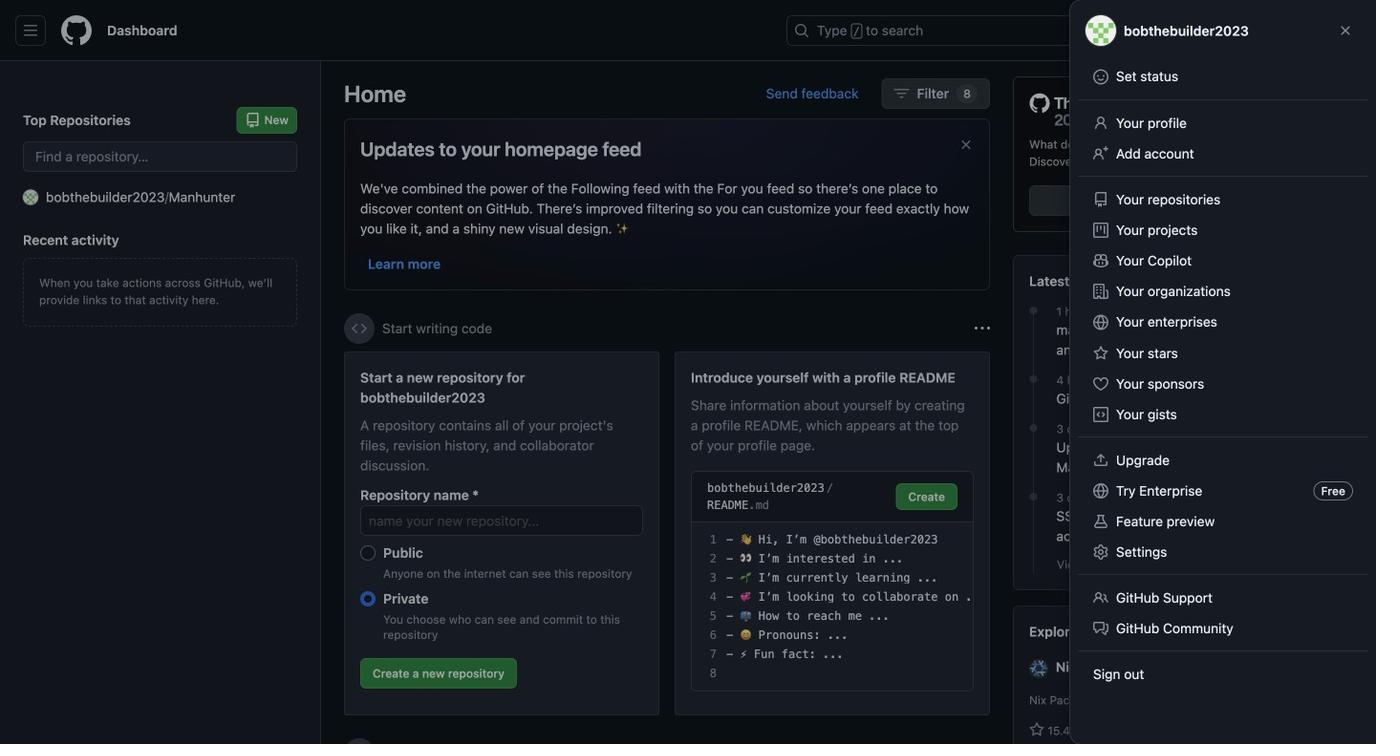 Task type: locate. For each thing, give the bounding box(es) containing it.
dot fill image
[[1026, 372, 1041, 387], [1026, 421, 1041, 436]]

1 vertical spatial dot fill image
[[1026, 489, 1041, 505]]

1 vertical spatial dot fill image
[[1026, 421, 1041, 436]]

issue opened image
[[1223, 23, 1238, 38]]

2 dot fill image from the top
[[1026, 489, 1041, 505]]

dot fill image
[[1026, 303, 1041, 318], [1026, 489, 1041, 505]]

star image
[[1029, 723, 1044, 738]]

explore repositories navigation
[[1013, 606, 1353, 744]]

0 vertical spatial dot fill image
[[1026, 303, 1041, 318]]

0 vertical spatial dot fill image
[[1026, 372, 1041, 387]]



Task type: vqa. For each thing, say whether or not it's contained in the screenshot.
the left Status
no



Task type: describe. For each thing, give the bounding box(es) containing it.
explore element
[[1013, 76, 1353, 744]]

command palette image
[[1098, 23, 1113, 38]]

1 dot fill image from the top
[[1026, 303, 1041, 318]]

plus image
[[1157, 23, 1173, 38]]

2 dot fill image from the top
[[1026, 421, 1041, 436]]

account element
[[0, 61, 321, 744]]

triangle down image
[[1180, 23, 1195, 38]]

1 dot fill image from the top
[[1026, 372, 1041, 387]]

homepage image
[[61, 15, 92, 46]]



